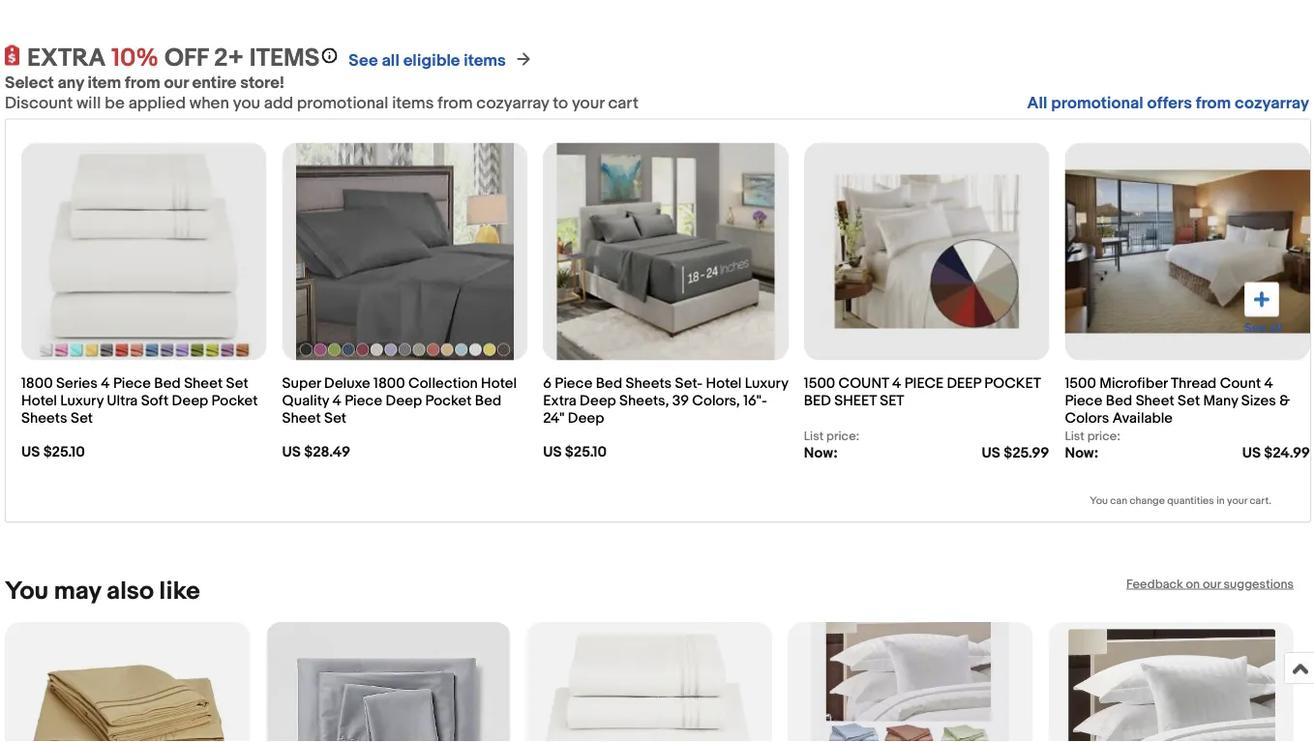 Task type: vqa. For each thing, say whether or not it's contained in the screenshot.


Task type: describe. For each thing, give the bounding box(es) containing it.
6
[[543, 376, 552, 393]]

1500 microfiber thread count 4 piece bed sheet set many sizes & colors available list price:
[[1065, 376, 1290, 445]]

see for see all
[[1244, 321, 1267, 336]]

6 piece bed sheets set- hotel luxury extra deep sheets, 39 colors, 16"- 24" deep
[[543, 376, 788, 428]]

1500 for 1500 microfiber thread count 4 piece bed sheet set many sizes & colors available list price:
[[1065, 376, 1096, 393]]

our inside select any item from our entire store! discount will be applied when you add promotional items from cozyarray to your cart
[[164, 74, 188, 94]]

10%
[[111, 44, 159, 74]]

available
[[1112, 410, 1173, 428]]

set inside super deluxe 1800 collection hotel quality 4 piece deep pocket bed sheet set
[[324, 410, 346, 428]]

feedback on our suggestions
[[1126, 577, 1294, 592]]

bed inside super deluxe 1800 collection hotel quality 4 piece deep pocket bed sheet set
[[475, 393, 502, 410]]

add
[[264, 94, 293, 114]]

bed inside 6 piece bed sheets set- hotel luxury extra deep sheets, 39 colors, 16"- 24" deep
[[596, 376, 622, 393]]

us for 1800 series 4 piece bed sheet set hotel luxury ultra soft deep pocket sheets set
[[21, 444, 40, 462]]

items
[[250, 44, 320, 74]]

like
[[159, 577, 200, 607]]

extra
[[27, 44, 106, 74]]

set down series
[[71, 410, 93, 428]]

extra 10% off 2+ items
[[27, 44, 320, 74]]

super deluxe 1800 collection hotel quality 4 piece deep pocket bed sheet set
[[282, 376, 517, 428]]

applied
[[128, 94, 186, 114]]

soft
[[141, 393, 169, 410]]

us for 6 piece bed sheets set- hotel luxury extra deep sheets, 39 colors, 16"- 24" deep
[[543, 444, 562, 462]]

when
[[190, 94, 229, 114]]

1 horizontal spatial items
[[464, 51, 506, 71]]

us $24.99
[[1242, 445, 1310, 462]]

1 horizontal spatial your
[[1227, 495, 1247, 508]]

count
[[838, 376, 889, 393]]

piece inside 6 piece bed sheets set- hotel luxury extra deep sheets, 39 colors, 16"- 24" deep
[[555, 376, 592, 393]]

microfiber
[[1099, 376, 1168, 393]]

sheet inside 1800 series 4 piece bed sheet set hotel luxury ultra soft deep pocket sheets set
[[184, 376, 223, 393]]

bed inside 1800 series 4 piece bed sheet set hotel luxury ultra soft deep pocket sheets set
[[154, 376, 181, 393]]

1800 inside super deluxe 1800 collection hotel quality 4 piece deep pocket bed sheet set
[[374, 376, 405, 393]]

eligible
[[403, 51, 460, 71]]

4 inside super deluxe 1800 collection hotel quality 4 piece deep pocket bed sheet set
[[332, 393, 341, 410]]

39
[[672, 393, 689, 410]]

1 price: from the left
[[826, 430, 859, 445]]

4 inside 1500 count 4 piece deep pocket bed sheet set
[[892, 376, 901, 393]]

list inside the 1500 microfiber thread count 4 piece bed sheet set many sizes & colors available list price:
[[1065, 430, 1085, 445]]

change
[[1130, 495, 1165, 508]]

deep right 24"
[[568, 410, 604, 428]]

cozyarray inside select any item from our entire store! discount will be applied when you add promotional items from cozyarray to your cart
[[476, 94, 549, 114]]

all promotional offers from cozyarray link
[[1027, 94, 1309, 114]]

2 cozyarray from the left
[[1235, 94, 1309, 114]]

in
[[1216, 495, 1225, 508]]

can
[[1110, 495, 1127, 508]]

16"-
[[743, 393, 767, 410]]

us for super deluxe 1800 collection hotel quality 4 piece deep pocket bed sheet set
[[282, 444, 301, 462]]

us $25.99
[[982, 445, 1049, 462]]

all
[[1027, 94, 1047, 114]]

item
[[88, 74, 121, 94]]

pocket inside 1800 series 4 piece bed sheet set hotel luxury ultra soft deep pocket sheets set
[[212, 393, 258, 410]]

you may also like
[[5, 577, 200, 607]]

ultra
[[107, 393, 138, 410]]

see all
[[1244, 321, 1282, 336]]

extra
[[543, 393, 576, 410]]

you for you may also like
[[5, 577, 48, 607]]

see for see all eligible items
[[349, 51, 378, 71]]

1500 for 1500 count 4 piece deep pocket bed sheet set
[[804, 376, 835, 393]]

colors,
[[692, 393, 740, 410]]

many
[[1203, 393, 1238, 410]]

series
[[56, 376, 98, 393]]

24"
[[543, 410, 565, 428]]

on
[[1186, 577, 1200, 592]]

luxury inside 6 piece bed sheets set- hotel luxury extra deep sheets, 39 colors, 16"- 24" deep
[[745, 376, 788, 393]]

suggestions
[[1224, 577, 1294, 592]]

offers
[[1147, 94, 1192, 114]]

you can change quantities in your cart.
[[1090, 495, 1271, 508]]

see all eligible items link
[[349, 51, 506, 71]]

deep inside 1800 series 4 piece bed sheet set hotel luxury ultra soft deep pocket sheets set
[[172, 393, 208, 410]]

sheet inside super deluxe 1800 collection hotel quality 4 piece deep pocket bed sheet set
[[282, 410, 321, 428]]

see all eligible items
[[349, 51, 506, 71]]

bed
[[804, 393, 831, 410]]

all for see all eligible items
[[382, 51, 399, 71]]

2+
[[214, 44, 244, 74]]

$28.49
[[304, 444, 350, 462]]

promotional inside select any item from our entire store! discount will be applied when you add promotional items from cozyarray to your cart
[[297, 94, 388, 114]]

store!
[[240, 74, 285, 94]]

4 inside the 1500 microfiber thread count 4 piece bed sheet set many sizes & colors available list price:
[[1264, 376, 1273, 393]]

6 piece bed sheets set- hotel luxury extra deep sheets, 39 colors, 16"- 24" deep link
[[543, 366, 788, 430]]

pocket
[[984, 376, 1041, 393]]

to
[[553, 94, 568, 114]]

off
[[164, 44, 208, 74]]

us $28.49
[[282, 444, 350, 462]]

be
[[105, 94, 125, 114]]



Task type: locate. For each thing, give the bounding box(es) containing it.
1 pocket from the left
[[212, 393, 258, 410]]

you left can
[[1090, 495, 1108, 508]]

1 horizontal spatial all
[[1269, 321, 1282, 336]]

you
[[1090, 495, 1108, 508], [5, 577, 48, 607]]

1500
[[804, 376, 835, 393], [1065, 376, 1096, 393]]

$25.10 for deep
[[565, 444, 607, 462]]

$25.10 down extra
[[565, 444, 607, 462]]

0 horizontal spatial items
[[392, 94, 434, 114]]

quality
[[282, 393, 329, 410]]

1 horizontal spatial our
[[1203, 577, 1221, 592]]

your right to
[[572, 94, 604, 114]]

super deluxe 1800 collection hotel quality 4 piece deep pocket bed sheet set link
[[282, 366, 528, 430]]

1500 inside the 1500 microfiber thread count 4 piece bed sheet set many sizes & colors available list price:
[[1065, 376, 1096, 393]]

set inside the 1500 microfiber thread count 4 piece bed sheet set many sizes & colors available list price:
[[1178, 393, 1200, 410]]

2 1800 from the left
[[374, 376, 405, 393]]

deep right deluxe
[[386, 393, 422, 410]]

sheet
[[184, 376, 223, 393], [1136, 393, 1174, 410], [282, 410, 321, 428]]

1 us $25.10 from the left
[[21, 444, 85, 462]]

deep right soft
[[172, 393, 208, 410]]

1 us from the left
[[21, 444, 40, 462]]

0 vertical spatial see
[[349, 51, 378, 71]]

1800 series 4 piece bed sheet set hotel luxury ultra soft deep pocket sheets set link
[[21, 366, 267, 430]]

1800 inside 1800 series 4 piece bed sheet set hotel luxury ultra soft deep pocket sheets set
[[21, 376, 53, 393]]

sizes
[[1241, 393, 1276, 410]]

hotel inside 1800 series 4 piece bed sheet set hotel luxury ultra soft deep pocket sheets set
[[21, 393, 57, 410]]

set left many
[[1178, 393, 1200, 410]]

1 vertical spatial see
[[1244, 321, 1267, 336]]

set
[[880, 393, 904, 410]]

piece inside super deluxe 1800 collection hotel quality 4 piece deep pocket bed sheet set
[[345, 393, 382, 410]]

all left eligible
[[382, 51, 399, 71]]

4 right quality
[[332, 393, 341, 410]]

any
[[58, 74, 84, 94]]

select
[[5, 74, 54, 94]]

all up &
[[1269, 321, 1282, 336]]

1800
[[21, 376, 53, 393], [374, 376, 405, 393]]

hotel right 'set-'
[[706, 376, 742, 393]]

us
[[21, 444, 40, 462], [282, 444, 301, 462], [543, 444, 562, 462], [982, 445, 1000, 462], [1242, 445, 1261, 462]]

your right in
[[1227, 495, 1247, 508]]

4
[[101, 376, 110, 393], [892, 376, 901, 393], [1264, 376, 1273, 393], [332, 393, 341, 410]]

hotel
[[481, 376, 517, 393], [706, 376, 742, 393], [21, 393, 57, 410]]

you for you can change quantities in your cart.
[[1090, 495, 1108, 508]]

1 horizontal spatial price:
[[1087, 430, 1120, 445]]

0 vertical spatial you
[[1090, 495, 1108, 508]]

deluxe
[[324, 376, 370, 393]]

$25.99
[[1004, 445, 1049, 462]]

1 horizontal spatial pocket
[[425, 393, 472, 410]]

0 horizontal spatial you
[[5, 577, 48, 607]]

1 vertical spatial our
[[1203, 577, 1221, 592]]

0 horizontal spatial luxury
[[60, 393, 104, 410]]

4 us from the left
[[982, 445, 1000, 462]]

1 horizontal spatial list
[[1065, 430, 1085, 445]]

1 horizontal spatial now:
[[1065, 445, 1099, 462]]

2 us from the left
[[282, 444, 301, 462]]

count
[[1220, 376, 1261, 393]]

piece inside 1800 series 4 piece bed sheet set hotel luxury ultra soft deep pocket sheets set
[[113, 376, 151, 393]]

piece right quality
[[345, 393, 382, 410]]

you
[[233, 94, 260, 114]]

1 horizontal spatial 1500
[[1065, 376, 1096, 393]]

luxury
[[745, 376, 788, 393], [60, 393, 104, 410]]

2 1500 from the left
[[1065, 376, 1096, 393]]

from right be
[[125, 74, 160, 94]]

set left super
[[226, 376, 248, 393]]

1 horizontal spatial promotional
[[1051, 94, 1143, 114]]

1500 inside 1500 count 4 piece deep pocket bed sheet set
[[804, 376, 835, 393]]

sheet
[[834, 393, 877, 410]]

quantities
[[1167, 495, 1214, 508]]

piece right series
[[113, 376, 151, 393]]

now:
[[804, 445, 838, 462], [1065, 445, 1099, 462]]

hotel inside super deluxe 1800 collection hotel quality 4 piece deep pocket bed sheet set
[[481, 376, 517, 393]]

feedback on our suggestions link
[[1126, 577, 1294, 592]]

0 horizontal spatial promotional
[[297, 94, 388, 114]]

1 horizontal spatial sheet
[[282, 410, 321, 428]]

from for all
[[1196, 94, 1231, 114]]

2 promotional from the left
[[1051, 94, 1143, 114]]

piece right '6'
[[555, 376, 592, 393]]

0 horizontal spatial 1800
[[21, 376, 53, 393]]

1 vertical spatial all
[[1269, 321, 1282, 336]]

1 now: from the left
[[804, 445, 838, 462]]

luxury left ultra
[[60, 393, 104, 410]]

&
[[1279, 393, 1290, 410]]

us $25.10
[[21, 444, 85, 462], [543, 444, 607, 462]]

1 vertical spatial your
[[1227, 495, 1247, 508]]

entire
[[192, 74, 237, 94]]

$24.99
[[1264, 445, 1310, 462]]

0 horizontal spatial from
[[125, 74, 160, 94]]

set-
[[675, 376, 703, 393]]

set up the $28.49
[[324, 410, 346, 428]]

cart
[[608, 94, 639, 114]]

1 1500 from the left
[[804, 376, 835, 393]]

hotel left '6'
[[481, 376, 517, 393]]

2 $25.10 from the left
[[565, 444, 607, 462]]

2 horizontal spatial sheet
[[1136, 393, 1174, 410]]

1 vertical spatial you
[[5, 577, 48, 607]]

piece
[[113, 376, 151, 393], [555, 376, 592, 393], [345, 393, 382, 410], [1065, 393, 1102, 410]]

super
[[282, 376, 321, 393]]

0 horizontal spatial now:
[[804, 445, 838, 462]]

1 horizontal spatial sheets
[[626, 376, 672, 393]]

2 price: from the left
[[1087, 430, 1120, 445]]

items right eligible
[[464, 51, 506, 71]]

list down the "bed"
[[804, 430, 824, 445]]

also
[[107, 577, 154, 607]]

0 vertical spatial your
[[572, 94, 604, 114]]

0 horizontal spatial all
[[382, 51, 399, 71]]

1 1800 from the left
[[21, 376, 53, 393]]

1500 microfiber thread count 4 piece bed sheet set many sizes & colors available link
[[1065, 366, 1310, 430]]

1 horizontal spatial us $25.10
[[543, 444, 607, 462]]

us $25.10 down 24"
[[543, 444, 607, 462]]

1 list from the left
[[804, 430, 824, 445]]

1800 series 4 piece bed sheet set hotel luxury ultra soft deep pocket sheets set
[[21, 376, 258, 428]]

bed inside the 1500 microfiber thread count 4 piece bed sheet set many sizes & colors available list price:
[[1106, 393, 1132, 410]]

select any item from our entire store! discount will be applied when you add promotional items from cozyarray to your cart
[[5, 74, 639, 114]]

our
[[164, 74, 188, 94], [1203, 577, 1221, 592]]

0 vertical spatial all
[[382, 51, 399, 71]]

sheets left 39
[[626, 376, 672, 393]]

your inside select any item from our entire store! discount will be applied when you add promotional items from cozyarray to your cart
[[572, 94, 604, 114]]

piece inside the 1500 microfiber thread count 4 piece bed sheet set many sizes & colors available list price:
[[1065, 393, 1102, 410]]

0 horizontal spatial $25.10
[[43, 444, 85, 462]]

4 right series
[[101, 376, 110, 393]]

1 horizontal spatial hotel
[[481, 376, 517, 393]]

sheets,
[[619, 393, 669, 410]]

now: for 1500 count 4 piece deep pocket bed sheet set
[[804, 445, 838, 462]]

promotional right all
[[1051, 94, 1143, 114]]

0 horizontal spatial list
[[804, 430, 824, 445]]

1800 left series
[[21, 376, 53, 393]]

sheets inside 1800 series 4 piece bed sheet set hotel luxury ultra soft deep pocket sheets set
[[21, 410, 67, 428]]

1 vertical spatial items
[[392, 94, 434, 114]]

2 us $25.10 from the left
[[543, 444, 607, 462]]

0 vertical spatial sheets
[[626, 376, 672, 393]]

0 horizontal spatial sheet
[[184, 376, 223, 393]]

sheet inside the 1500 microfiber thread count 4 piece bed sheet set many sizes & colors available list price:
[[1136, 393, 1174, 410]]

us $25.10 for 24"
[[543, 444, 607, 462]]

1 $25.10 from the left
[[43, 444, 85, 462]]

1 horizontal spatial 1800
[[374, 376, 405, 393]]

us $25.10 down series
[[21, 444, 85, 462]]

1 horizontal spatial $25.10
[[565, 444, 607, 462]]

sheets down series
[[21, 410, 67, 428]]

from right offers
[[1196, 94, 1231, 114]]

1 horizontal spatial cozyarray
[[1235, 94, 1309, 114]]

sheets inside 6 piece bed sheets set- hotel luxury extra deep sheets, 39 colors, 16"- 24" deep
[[626, 376, 672, 393]]

all promotional offers from cozyarray
[[1027, 94, 1309, 114]]

1 horizontal spatial you
[[1090, 495, 1108, 508]]

1 cozyarray from the left
[[476, 94, 549, 114]]

luxury right colors,
[[745, 376, 788, 393]]

2 list from the left
[[1065, 430, 1085, 445]]

list down colors
[[1065, 430, 1085, 445]]

list price:
[[804, 430, 859, 445]]

1 horizontal spatial see
[[1244, 321, 1267, 336]]

0 horizontal spatial 1500
[[804, 376, 835, 393]]

0 horizontal spatial hotel
[[21, 393, 57, 410]]

our right on
[[1203, 577, 1221, 592]]

promotional right add
[[297, 94, 388, 114]]

2 pocket from the left
[[425, 393, 472, 410]]

4 left the piece
[[892, 376, 901, 393]]

0 horizontal spatial see
[[349, 51, 378, 71]]

luxury inside 1800 series 4 piece bed sheet set hotel luxury ultra soft deep pocket sheets set
[[60, 393, 104, 410]]

piece
[[904, 376, 944, 393]]

collection
[[408, 376, 478, 393]]

discount
[[5, 94, 73, 114]]

price: down colors
[[1087, 430, 1120, 445]]

1500 count 4 piece deep pocket bed sheet set link
[[804, 366, 1049, 430]]

your
[[572, 94, 604, 114], [1227, 495, 1247, 508]]

now: down colors
[[1065, 445, 1099, 462]]

1 horizontal spatial from
[[438, 94, 473, 114]]

cozyarray
[[476, 94, 549, 114], [1235, 94, 1309, 114]]

bed
[[154, 376, 181, 393], [596, 376, 622, 393], [475, 393, 502, 410], [1106, 393, 1132, 410]]

1 vertical spatial sheets
[[21, 410, 67, 428]]

cart.
[[1250, 495, 1271, 508]]

all for see all
[[1269, 321, 1282, 336]]

thread
[[1171, 376, 1217, 393]]

$25.10 for set
[[43, 444, 85, 462]]

0 horizontal spatial our
[[164, 74, 188, 94]]

price: inside the 1500 microfiber thread count 4 piece bed sheet set many sizes & colors available list price:
[[1087, 430, 1120, 445]]

sheets
[[626, 376, 672, 393], [21, 410, 67, 428]]

colors
[[1065, 410, 1109, 428]]

hotel left ultra
[[21, 393, 57, 410]]

5 us from the left
[[1242, 445, 1261, 462]]

0 vertical spatial our
[[164, 74, 188, 94]]

0 vertical spatial items
[[464, 51, 506, 71]]

1 horizontal spatial luxury
[[745, 376, 788, 393]]

feedback
[[1126, 577, 1183, 592]]

pocket
[[212, 393, 258, 410], [425, 393, 472, 410]]

see up count
[[1244, 321, 1267, 336]]

2 now: from the left
[[1065, 445, 1099, 462]]

see all link
[[1244, 283, 1282, 336]]

from down eligible
[[438, 94, 473, 114]]

list
[[5, 607, 1309, 742]]

0 horizontal spatial us $25.10
[[21, 444, 85, 462]]

us $25.10 for sheets
[[21, 444, 85, 462]]

2 horizontal spatial hotel
[[706, 376, 742, 393]]

price: down sheet
[[826, 430, 859, 445]]

4 left &
[[1264, 376, 1273, 393]]

see up select any item from our entire store! discount will be applied when you add promotional items from cozyarray to your cart
[[349, 51, 378, 71]]

from for select
[[125, 74, 160, 94]]

2 horizontal spatial from
[[1196, 94, 1231, 114]]

will
[[76, 94, 101, 114]]

0 horizontal spatial cozyarray
[[476, 94, 549, 114]]

deep inside super deluxe 1800 collection hotel quality 4 piece deep pocket bed sheet set
[[386, 393, 422, 410]]

deep right extra
[[580, 393, 616, 410]]

now: down the "bed"
[[804, 445, 838, 462]]

you left may
[[5, 577, 48, 607]]

4 inside 1800 series 4 piece bed sheet set hotel luxury ultra soft deep pocket sheets set
[[101, 376, 110, 393]]

1500 count 4 piece deep pocket bed sheet set
[[804, 376, 1041, 410]]

items down see all eligible items on the top left
[[392, 94, 434, 114]]

0 horizontal spatial price:
[[826, 430, 859, 445]]

set
[[226, 376, 248, 393], [1178, 393, 1200, 410], [71, 410, 93, 428], [324, 410, 346, 428]]

1 promotional from the left
[[297, 94, 388, 114]]

deep
[[947, 376, 981, 393]]

pocket inside super deluxe 1800 collection hotel quality 4 piece deep pocket bed sheet set
[[425, 393, 472, 410]]

see inside see all link
[[1244, 321, 1267, 336]]

now: for 1500 microfiber thread count 4 piece bed sheet set many sizes & colors available
[[1065, 445, 1099, 462]]

$25.10 down series
[[43, 444, 85, 462]]

may
[[54, 577, 101, 607]]

piece left available
[[1065, 393, 1102, 410]]

1500 left count
[[804, 376, 835, 393]]

1500 up colors
[[1065, 376, 1096, 393]]

3 us from the left
[[543, 444, 562, 462]]

price:
[[826, 430, 859, 445], [1087, 430, 1120, 445]]

items
[[464, 51, 506, 71], [392, 94, 434, 114]]

1800 right deluxe
[[374, 376, 405, 393]]

items inside select any item from our entire store! discount will be applied when you add promotional items from cozyarray to your cart
[[392, 94, 434, 114]]

0 horizontal spatial sheets
[[21, 410, 67, 428]]

0 horizontal spatial your
[[572, 94, 604, 114]]

hotel inside 6 piece bed sheets set- hotel luxury extra deep sheets, 39 colors, 16"- 24" deep
[[706, 376, 742, 393]]

our left entire at the top left
[[164, 74, 188, 94]]

$25.10
[[43, 444, 85, 462], [565, 444, 607, 462]]

0 horizontal spatial pocket
[[212, 393, 258, 410]]



